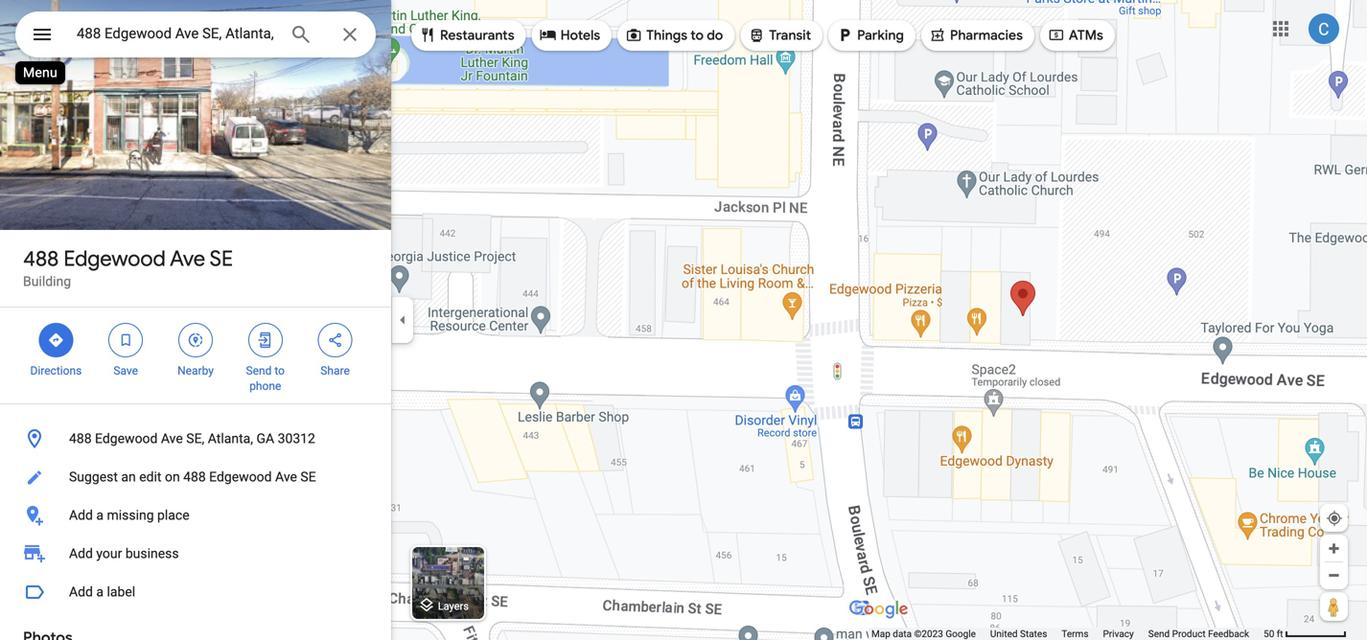 Task type: vqa. For each thing, say whether or not it's contained in the screenshot.


Task type: describe. For each thing, give the bounding box(es) containing it.
restaurants
[[440, 27, 515, 44]]

488 for se,
[[69, 431, 92, 447]]

488 edgewood ave se, atlanta, ga 30312
[[69, 431, 315, 447]]

se inside button
[[300, 469, 316, 485]]

google
[[946, 628, 976, 640]]

product
[[1172, 628, 1206, 640]]

send product feedback
[[1148, 628, 1249, 640]]

nearby
[[177, 364, 214, 378]]

parking
[[857, 27, 904, 44]]

2 vertical spatial edgewood
[[209, 469, 272, 485]]

488 Edgewood Ave SE, Atlanta, GA 30312 field
[[15, 12, 376, 58]]

30312
[[278, 431, 315, 447]]


[[748, 24, 765, 46]]

50
[[1264, 628, 1274, 640]]

add for add a label
[[69, 584, 93, 600]]

zoom out image
[[1327, 569, 1341, 583]]


[[327, 330, 344, 351]]


[[1048, 24, 1065, 46]]

add your business link
[[0, 535, 391, 573]]

hotels
[[561, 27, 600, 44]]

united states button
[[990, 628, 1047, 640]]

united states
[[990, 628, 1047, 640]]

488 for se
[[23, 245, 59, 272]]

an
[[121, 469, 136, 485]]

add for add a missing place
[[69, 508, 93, 523]]

pharmacies
[[950, 27, 1023, 44]]

 transit
[[748, 24, 811, 46]]

privacy
[[1103, 628, 1134, 640]]


[[625, 24, 642, 46]]

ft
[[1277, 628, 1283, 640]]

terms
[[1062, 628, 1089, 640]]

send for send product feedback
[[1148, 628, 1170, 640]]

place
[[157, 508, 189, 523]]

add a missing place button
[[0, 497, 391, 535]]

add a missing place
[[69, 508, 189, 523]]

atlanta,
[[208, 431, 253, 447]]

 search field
[[15, 12, 376, 61]]

add your business
[[69, 546, 179, 562]]


[[117, 330, 134, 351]]

to inside send to phone
[[275, 364, 285, 378]]

suggest an edit on 488 edgewood ave se button
[[0, 458, 391, 497]]

 pharmacies
[[929, 24, 1023, 46]]

 things to do
[[625, 24, 723, 46]]

privacy button
[[1103, 628, 1134, 640]]


[[419, 24, 436, 46]]

states
[[1020, 628, 1047, 640]]

save
[[113, 364, 138, 378]]

 button
[[15, 12, 69, 61]]

united
[[990, 628, 1018, 640]]

a for missing
[[96, 508, 104, 523]]

your
[[96, 546, 122, 562]]

add a label button
[[0, 573, 391, 612]]

show your location image
[[1326, 510, 1343, 527]]

edgewood for se,
[[95, 431, 158, 447]]

 restaurants
[[419, 24, 515, 46]]

edgewood for se
[[64, 245, 166, 272]]

se inside "488 edgewood ave se building"
[[210, 245, 233, 272]]

suggest an edit on 488 edgewood ave se
[[69, 469, 316, 485]]

ave for se
[[170, 245, 205, 272]]

488 edgewood ave se main content
[[0, 0, 391, 640]]

layers
[[438, 600, 469, 612]]



Task type: locate. For each thing, give the bounding box(es) containing it.
add a label
[[69, 584, 135, 600]]

0 horizontal spatial 488
[[23, 245, 59, 272]]

edit
[[139, 469, 162, 485]]

actions for 488 edgewood ave se region
[[0, 308, 391, 404]]

50 ft
[[1264, 628, 1283, 640]]

488 up suggest at left bottom
[[69, 431, 92, 447]]

0 vertical spatial a
[[96, 508, 104, 523]]

488 inside suggest an edit on 488 edgewood ave se button
[[183, 469, 206, 485]]

488 edgewood ave se building
[[23, 245, 233, 290]]

send to phone
[[246, 364, 285, 393]]


[[187, 330, 204, 351]]

2 add from the top
[[69, 546, 93, 562]]

1 horizontal spatial to
[[691, 27, 704, 44]]

send
[[246, 364, 272, 378], [1148, 628, 1170, 640]]

feedback
[[1208, 628, 1249, 640]]

0 vertical spatial se
[[210, 245, 233, 272]]


[[257, 330, 274, 351]]

2 vertical spatial ave
[[275, 469, 297, 485]]

a
[[96, 508, 104, 523], [96, 584, 104, 600]]

add left label
[[69, 584, 93, 600]]

google maps element
[[0, 0, 1367, 640]]

edgewood inside "488 edgewood ave se building"
[[64, 245, 166, 272]]

0 horizontal spatial to
[[275, 364, 285, 378]]

2 vertical spatial add
[[69, 584, 93, 600]]


[[539, 24, 557, 46]]

ave up 
[[170, 245, 205, 272]]

edgewood down atlanta, at the bottom of page
[[209, 469, 272, 485]]

add
[[69, 508, 93, 523], [69, 546, 93, 562], [69, 584, 93, 600]]

transit
[[769, 27, 811, 44]]

to inside  things to do
[[691, 27, 704, 44]]

map
[[872, 628, 890, 640]]

terms button
[[1062, 628, 1089, 640]]

3 add from the top
[[69, 584, 93, 600]]

edgewood
[[64, 245, 166, 272], [95, 431, 158, 447], [209, 469, 272, 485]]

send up phone
[[246, 364, 272, 378]]

1 vertical spatial edgewood
[[95, 431, 158, 447]]

data
[[893, 628, 912, 640]]

send inside send to phone
[[246, 364, 272, 378]]

send left product on the right
[[1148, 628, 1170, 640]]

488 inside "488 edgewood ave se building"
[[23, 245, 59, 272]]

footer inside google maps element
[[872, 628, 1264, 640]]

2 a from the top
[[96, 584, 104, 600]]

share
[[320, 364, 350, 378]]

ga
[[256, 431, 274, 447]]

a left missing
[[96, 508, 104, 523]]


[[929, 24, 946, 46]]

488 up building
[[23, 245, 59, 272]]

things
[[646, 27, 687, 44]]

missing
[[107, 508, 154, 523]]

2 vertical spatial 488
[[183, 469, 206, 485]]

send product feedback button
[[1148, 628, 1249, 640]]

None field
[[77, 22, 274, 45]]

building
[[23, 274, 71, 290]]

a for label
[[96, 584, 104, 600]]

1 horizontal spatial se
[[300, 469, 316, 485]]

send inside button
[[1148, 628, 1170, 640]]

to
[[691, 27, 704, 44], [275, 364, 285, 378]]

ave inside "488 edgewood ave se building"
[[170, 245, 205, 272]]

show street view coverage image
[[1320, 592, 1348, 621]]

1 vertical spatial add
[[69, 546, 93, 562]]

footer
[[872, 628, 1264, 640]]

0 horizontal spatial send
[[246, 364, 272, 378]]

footer containing map data ©2023 google
[[872, 628, 1264, 640]]

1 vertical spatial send
[[1148, 628, 1170, 640]]

ave left the se,
[[161, 431, 183, 447]]


[[47, 330, 65, 351]]

1 vertical spatial se
[[300, 469, 316, 485]]

1 vertical spatial a
[[96, 584, 104, 600]]

a left label
[[96, 584, 104, 600]]


[[836, 24, 853, 46]]

1 a from the top
[[96, 508, 104, 523]]

directions
[[30, 364, 82, 378]]

business
[[125, 546, 179, 562]]

1 vertical spatial to
[[275, 364, 285, 378]]

 parking
[[836, 24, 904, 46]]

2 horizontal spatial 488
[[183, 469, 206, 485]]

 hotels
[[539, 24, 600, 46]]

1 vertical spatial ave
[[161, 431, 183, 447]]

50 ft button
[[1264, 628, 1347, 640]]

phone
[[249, 380, 281, 393]]

zoom in image
[[1327, 542, 1341, 556]]

0 vertical spatial edgewood
[[64, 245, 166, 272]]

ave down the "30312"
[[275, 469, 297, 485]]

488 inside 488 edgewood ave se, atlanta, ga 30312 button
[[69, 431, 92, 447]]

on
[[165, 469, 180, 485]]

atms
[[1069, 27, 1103, 44]]

0 vertical spatial to
[[691, 27, 704, 44]]

suggest
[[69, 469, 118, 485]]

se
[[210, 245, 233, 272], [300, 469, 316, 485]]

do
[[707, 27, 723, 44]]

1 horizontal spatial send
[[1148, 628, 1170, 640]]

488
[[23, 245, 59, 272], [69, 431, 92, 447], [183, 469, 206, 485]]

collapse side panel image
[[392, 310, 413, 331]]

ave for se,
[[161, 431, 183, 447]]

add left "your"
[[69, 546, 93, 562]]

0 horizontal spatial se
[[210, 245, 233, 272]]

add for add your business
[[69, 546, 93, 562]]


[[31, 21, 54, 48]]

edgewood up building
[[64, 245, 166, 272]]

1 vertical spatial 488
[[69, 431, 92, 447]]

0 vertical spatial send
[[246, 364, 272, 378]]

send for send to phone
[[246, 364, 272, 378]]

google account: cat marinescu  
(ecaterina.marinescu@adept.ai) image
[[1309, 14, 1339, 44]]

0 vertical spatial 488
[[23, 245, 59, 272]]

ave
[[170, 245, 205, 272], [161, 431, 183, 447], [275, 469, 297, 485]]

map data ©2023 google
[[872, 628, 976, 640]]

label
[[107, 584, 135, 600]]

none field inside 488 edgewood ave se, atlanta, ga 30312 "field"
[[77, 22, 274, 45]]

©2023
[[914, 628, 943, 640]]

se,
[[186, 431, 204, 447]]

to up phone
[[275, 364, 285, 378]]

0 vertical spatial add
[[69, 508, 93, 523]]

edgewood up an
[[95, 431, 158, 447]]

488 edgewood ave se, atlanta, ga 30312 button
[[0, 420, 391, 458]]

1 add from the top
[[69, 508, 93, 523]]

488 right on
[[183, 469, 206, 485]]

1 horizontal spatial 488
[[69, 431, 92, 447]]

0 vertical spatial ave
[[170, 245, 205, 272]]

add down suggest at left bottom
[[69, 508, 93, 523]]

to left do
[[691, 27, 704, 44]]

 atms
[[1048, 24, 1103, 46]]



